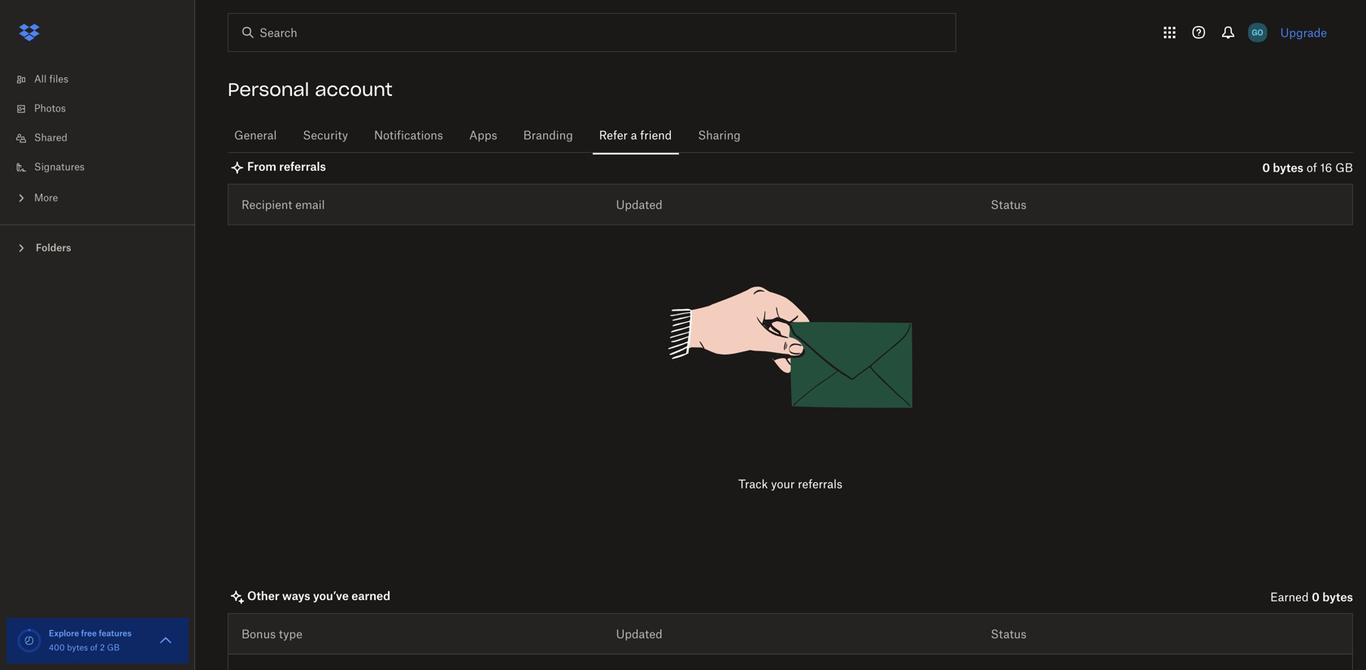 Task type: describe. For each thing, give the bounding box(es) containing it.
email
[[295, 198, 325, 211]]

0 horizontal spatial referrals
[[279, 159, 326, 173]]

type
[[279, 627, 302, 641]]

all
[[34, 75, 47, 85]]

gb inside 0 bytes of 16 gb
[[1336, 163, 1353, 174]]

branding
[[523, 130, 573, 142]]

bonus type
[[242, 627, 302, 641]]

2
[[100, 644, 105, 652]]

Search text field
[[259, 24, 922, 41]]

recipient email
[[242, 198, 325, 211]]

friend
[[640, 130, 672, 142]]

of inside "explore free features 400 bytes of 2 gb"
[[90, 644, 98, 652]]

folders button
[[0, 235, 195, 259]]

earned
[[352, 589, 390, 603]]

upgrade
[[1281, 26, 1327, 39]]

notifications
[[374, 130, 443, 142]]

apps tab
[[463, 116, 504, 155]]

1 horizontal spatial 0
[[1312, 590, 1320, 604]]

of inside 0 bytes of 16 gb
[[1307, 163, 1317, 174]]

go
[[1252, 27, 1264, 37]]

1 horizontal spatial bytes
[[1273, 161, 1304, 174]]

status for bonus type
[[991, 627, 1027, 641]]

upgrade link
[[1281, 26, 1327, 39]]

16
[[1320, 163, 1332, 174]]

sharing
[[698, 130, 741, 142]]

bytes inside "explore free features 400 bytes of 2 gb"
[[67, 644, 88, 652]]

photos
[[34, 104, 66, 114]]

from
[[247, 159, 276, 173]]

updated for recipient email
[[616, 198, 663, 211]]

more image
[[13, 190, 29, 206]]

quota usage element
[[16, 628, 42, 654]]

0 horizontal spatial 0
[[1262, 161, 1270, 174]]

files
[[49, 75, 68, 85]]

all files
[[34, 75, 68, 85]]

400
[[49, 644, 65, 652]]

other
[[247, 589, 279, 603]]

2 horizontal spatial bytes
[[1323, 590, 1353, 604]]

list containing all files
[[0, 55, 195, 224]]

0 bytes of 16 gb
[[1262, 161, 1353, 174]]

security tab
[[296, 116, 355, 155]]

free
[[81, 628, 97, 638]]

tab list containing general
[[228, 114, 1353, 155]]

you've
[[313, 589, 349, 603]]



Task type: locate. For each thing, give the bounding box(es) containing it.
1 horizontal spatial gb
[[1336, 163, 1353, 174]]

tab list
[[228, 114, 1353, 155]]

other ways you've earned
[[247, 589, 390, 603]]

referrals right your on the right bottom of the page
[[798, 479, 843, 490]]

0 vertical spatial status
[[991, 198, 1027, 211]]

1 status from the top
[[991, 198, 1027, 211]]

0 horizontal spatial bytes
[[67, 644, 88, 652]]

1 horizontal spatial referrals
[[798, 479, 843, 490]]

features
[[99, 628, 132, 638]]

status for recipient email
[[991, 198, 1027, 211]]

0
[[1262, 161, 1270, 174], [1312, 590, 1320, 604]]

2 vertical spatial bytes
[[67, 644, 88, 652]]

gb right 2
[[107, 644, 120, 652]]

0 horizontal spatial of
[[90, 644, 98, 652]]

your
[[771, 479, 795, 490]]

1 vertical spatial 0
[[1312, 590, 1320, 604]]

of
[[1307, 163, 1317, 174], [90, 644, 98, 652]]

status
[[991, 198, 1027, 211], [991, 627, 1027, 641]]

of left 2
[[90, 644, 98, 652]]

1 vertical spatial gb
[[107, 644, 120, 652]]

0 vertical spatial gb
[[1336, 163, 1353, 174]]

0 right earned
[[1312, 590, 1320, 604]]

updated for bonus type
[[616, 627, 663, 641]]

dropbox image
[[13, 16, 46, 49]]

apps
[[469, 130, 497, 142]]

1 vertical spatial of
[[90, 644, 98, 652]]

folders
[[36, 242, 71, 254]]

earned
[[1270, 592, 1309, 603]]

refer a friend tab
[[593, 116, 679, 155]]

sharing tab
[[692, 116, 747, 155]]

account
[[315, 78, 393, 101]]

explore
[[49, 628, 79, 638]]

1 updated from the top
[[616, 198, 663, 211]]

recipient
[[242, 198, 292, 211]]

bytes down free
[[67, 644, 88, 652]]

bytes
[[1273, 161, 1304, 174], [1323, 590, 1353, 604], [67, 644, 88, 652]]

go button
[[1245, 20, 1271, 46]]

refer a friend
[[599, 130, 672, 142]]

general
[[234, 130, 277, 142]]

photos link
[[13, 94, 195, 124]]

earned 0 bytes
[[1270, 590, 1353, 604]]

bonus
[[242, 627, 276, 641]]

2 status from the top
[[991, 627, 1027, 641]]

refer
[[599, 130, 628, 142]]

personal account
[[228, 78, 393, 101]]

0 vertical spatial updated
[[616, 198, 663, 211]]

shared
[[34, 133, 68, 143]]

bytes right earned
[[1323, 590, 1353, 604]]

updated
[[616, 198, 663, 211], [616, 627, 663, 641]]

ways
[[282, 589, 310, 603]]

list
[[0, 55, 195, 224]]

0 vertical spatial bytes
[[1273, 161, 1304, 174]]

signatures link
[[13, 153, 195, 182]]

0 vertical spatial referrals
[[279, 159, 326, 173]]

from referrals
[[247, 159, 326, 173]]

0 vertical spatial of
[[1307, 163, 1317, 174]]

0 left 16
[[1262, 161, 1270, 174]]

signatures
[[34, 163, 85, 172]]

gb inside "explore free features 400 bytes of 2 gb"
[[107, 644, 120, 652]]

more
[[34, 194, 58, 203]]

bytes left 16
[[1273, 161, 1304, 174]]

referrals down security tab
[[279, 159, 326, 173]]

gb
[[1336, 163, 1353, 174], [107, 644, 120, 652]]

a
[[631, 130, 637, 142]]

track your referrals
[[738, 479, 843, 490]]

notifications tab
[[368, 116, 450, 155]]

1 horizontal spatial of
[[1307, 163, 1317, 174]]

0 vertical spatial 0
[[1262, 161, 1270, 174]]

1 vertical spatial status
[[991, 627, 1027, 641]]

0 horizontal spatial gb
[[107, 644, 120, 652]]

explore free features 400 bytes of 2 gb
[[49, 628, 132, 652]]

general tab
[[228, 116, 283, 155]]

all files link
[[13, 65, 195, 94]]

2 updated from the top
[[616, 627, 663, 641]]

1 vertical spatial referrals
[[798, 479, 843, 490]]

shared link
[[13, 124, 195, 153]]

personal
[[228, 78, 309, 101]]

track
[[738, 479, 768, 490]]

referrals
[[279, 159, 326, 173], [798, 479, 843, 490]]

branding tab
[[517, 116, 580, 155]]

of left 16
[[1307, 163, 1317, 174]]

gb right 16
[[1336, 163, 1353, 174]]

1 vertical spatial bytes
[[1323, 590, 1353, 604]]

1 vertical spatial updated
[[616, 627, 663, 641]]

security
[[303, 130, 348, 142]]



Task type: vqa. For each thing, say whether or not it's contained in the screenshot.
security
yes



